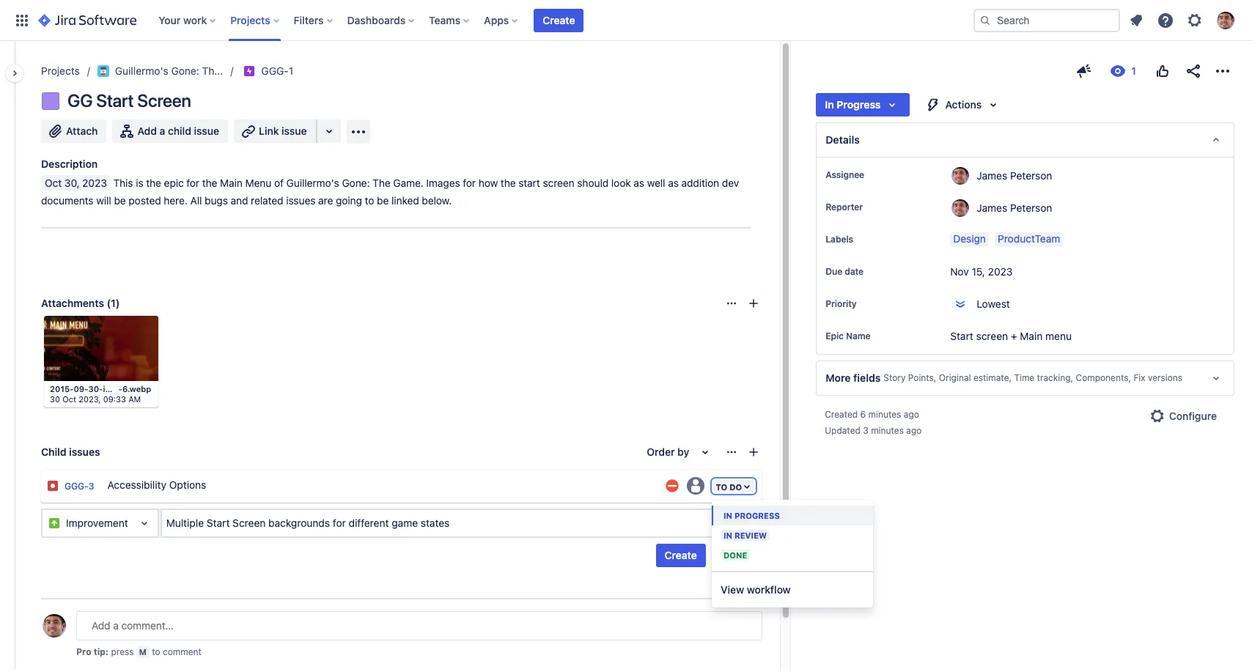 Task type: describe. For each thing, give the bounding box(es) containing it.
design link
[[951, 233, 990, 247]]

james peterson for assignee
[[977, 169, 1053, 182]]

link issue
[[259, 125, 307, 137]]

will
[[96, 194, 111, 207]]

related
[[251, 194, 284, 207]]

more fields element
[[817, 361, 1235, 396]]

work
[[183, 14, 207, 26]]

priority
[[826, 299, 857, 310]]

vote options: no one has voted for this issue yet. image
[[1155, 62, 1172, 80]]

points,
[[909, 373, 937, 384]]

look
[[612, 177, 631, 189]]

epic
[[164, 177, 184, 189]]

screen
[[137, 90, 191, 111]]

actions image
[[1215, 62, 1232, 80]]

to inside this is the epic for the main menu of guillermo's gone: the game. images for how the start screen should look as well as addition dev documents will be posted here. all bugs and related issues are going to be linked below.
[[365, 194, 374, 207]]

2 the from the left
[[202, 177, 217, 189]]

filters
[[294, 14, 324, 26]]

newest first button
[[672, 618, 763, 635]]

add a child issue button
[[113, 120, 228, 143]]

notifications image
[[1128, 11, 1146, 29]]

progress inside dropdown button
[[837, 98, 881, 111]]

more fields story points, original estimate, time tracking, components, fix versions
[[826, 372, 1183, 384]]

settings image
[[1187, 11, 1205, 29]]

components,
[[1077, 373, 1132, 384]]

issue inside link issue button
[[282, 125, 307, 137]]

james for reporter
[[977, 201, 1008, 214]]

of
[[274, 177, 284, 189]]

add attachment image
[[748, 298, 760, 310]]

configure link
[[1141, 405, 1227, 428]]

1 as from the left
[[634, 177, 645, 189]]

start screen + main menu
[[951, 330, 1073, 343]]

1 vertical spatial progress
[[735, 511, 780, 521]]

0 horizontal spatial to
[[152, 647, 160, 658]]

2 be from the left
[[377, 194, 389, 207]]

menu bar containing all
[[76, 618, 278, 635]]

activity
[[41, 599, 78, 612]]

all button
[[79, 618, 100, 635]]

guillermo's gone: th...
[[115, 65, 223, 77]]

1 horizontal spatial start
[[951, 330, 974, 343]]

main inside this is the epic for the main menu of guillermo's gone: the game. images for how the start screen should look as well as addition dev documents will be posted here. all bugs and related issues are going to be linked below.
[[220, 177, 243, 189]]

copy link to issue image
[[291, 65, 302, 76]]

game.
[[393, 177, 424, 189]]

linked
[[392, 194, 419, 207]]

open image
[[135, 515, 153, 533]]

15,
[[972, 266, 986, 278]]

delete image
[[134, 323, 152, 340]]

download image
[[109, 323, 127, 340]]

2 for from the left
[[463, 177, 476, 189]]

comments
[[110, 620, 163, 632]]

this
[[113, 177, 133, 189]]

due
[[826, 266, 843, 277]]

lowest
[[977, 298, 1011, 310]]

cancel
[[721, 549, 754, 562]]

in inside dropdown button
[[825, 98, 835, 111]]

6
[[861, 409, 867, 420]]

attachments
[[41, 297, 104, 310]]

1
[[289, 65, 294, 77]]

sidebar navigation image
[[0, 59, 32, 88]]

fields
[[854, 372, 881, 384]]

estimate,
[[974, 373, 1012, 384]]

1 vertical spatial minutes
[[872, 425, 904, 436]]

edit color, purple selected image
[[42, 92, 59, 110]]

peterson for assignee
[[1011, 169, 1053, 182]]

below.
[[422, 194, 452, 207]]

start
[[519, 177, 540, 189]]

pro
[[76, 647, 91, 658]]

workflow
[[747, 584, 791, 596]]

menu
[[245, 177, 272, 189]]

0 vertical spatial ago
[[904, 409, 920, 420]]

create child image
[[748, 447, 760, 458]]

description
[[41, 158, 98, 170]]

improvement
[[66, 517, 128, 530]]

apps
[[484, 14, 509, 26]]

press
[[111, 647, 134, 658]]

by
[[678, 446, 690, 458]]

1 horizontal spatial create button
[[656, 544, 706, 568]]

(1)
[[107, 297, 120, 310]]

issue inside add a child issue button
[[194, 125, 219, 137]]

and
[[231, 194, 248, 207]]

order by button
[[638, 441, 723, 464]]

oct
[[45, 177, 62, 189]]

guillermo's gone: the game image
[[97, 65, 109, 77]]

all inside button
[[83, 620, 96, 632]]

priority pin to top. only you can see pinned fields. image
[[860, 299, 872, 310]]

1 vertical spatial screen
[[977, 330, 1009, 343]]

your work button
[[154, 8, 222, 32]]

link issue button
[[234, 120, 317, 143]]

configure
[[1170, 410, 1218, 423]]

3 the from the left
[[501, 177, 516, 189]]

how
[[479, 177, 498, 189]]

details element
[[817, 123, 1235, 158]]

posted
[[129, 194, 161, 207]]

images
[[427, 177, 460, 189]]

order by
[[647, 446, 690, 458]]

create button inside primary element
[[534, 8, 584, 32]]

add a child issue
[[138, 125, 219, 137]]

accessibility
[[107, 479, 166, 492]]

help image
[[1158, 11, 1175, 29]]

due date
[[826, 266, 864, 277]]

well
[[648, 177, 666, 189]]

ggg-3 link
[[65, 481, 94, 492]]

teams button
[[425, 8, 476, 32]]

0 horizontal spatial issues
[[69, 446, 100, 458]]

newest first
[[681, 620, 740, 632]]

james peterson for reporter
[[977, 201, 1053, 214]]

0 vertical spatial gone:
[[171, 65, 199, 77]]

original
[[940, 373, 972, 384]]

dev
[[722, 177, 740, 189]]

2 vertical spatial in
[[724, 531, 733, 541]]

epic image
[[244, 65, 256, 77]]

view
[[721, 584, 745, 596]]

nov
[[951, 266, 970, 278]]

0 vertical spatial start
[[96, 90, 134, 111]]

are
[[318, 194, 333, 207]]

your
[[159, 14, 181, 26]]

child issues
[[41, 446, 100, 458]]

m
[[139, 648, 147, 657]]

unassigned image
[[687, 478, 705, 495]]

actions button
[[917, 93, 1012, 117]]

labels
[[826, 234, 854, 245]]

reporter pin to top. only you can see pinned fields. image
[[866, 202, 878, 213]]



Task type: vqa. For each thing, say whether or not it's contained in the screenshot.
LOWEST
yes



Task type: locate. For each thing, give the bounding box(es) containing it.
0 horizontal spatial in progress
[[724, 511, 780, 521]]

in progress button
[[817, 93, 911, 117]]

2023 for oct 30, 2023
[[82, 177, 107, 189]]

0 horizontal spatial main
[[220, 177, 243, 189]]

1 vertical spatial to
[[152, 647, 160, 658]]

ggg-1 link
[[261, 62, 294, 80]]

create for create button within primary element
[[543, 14, 575, 26]]

1 horizontal spatial issue
[[282, 125, 307, 137]]

1 horizontal spatial issues
[[286, 194, 316, 207]]

0 vertical spatial all
[[190, 194, 202, 207]]

create button right "apps" dropdown button
[[534, 8, 584, 32]]

created 6 minutes ago updated 3 minutes ago
[[825, 409, 922, 436]]

link web pages and more image
[[320, 123, 338, 140]]

issues right 'child'
[[69, 446, 100, 458]]

minutes right 6
[[869, 409, 902, 420]]

the right is
[[146, 177, 161, 189]]

1 for from the left
[[187, 177, 200, 189]]

james
[[977, 169, 1008, 182], [977, 201, 1008, 214]]

1 horizontal spatial all
[[190, 194, 202, 207]]

progress
[[837, 98, 881, 111], [735, 511, 780, 521]]

for right the epic
[[187, 177, 200, 189]]

projects for the projects link on the top of the page
[[41, 65, 80, 77]]

start up original
[[951, 330, 974, 343]]

1 vertical spatial guillermo's
[[287, 177, 339, 189]]

ggg-1
[[261, 65, 294, 77]]

attach button
[[41, 120, 107, 143]]

assignee pin to top. only you can see pinned fields. image
[[868, 169, 880, 181]]

appswitcher icon image
[[13, 11, 31, 29]]

peterson down details element
[[1011, 169, 1053, 182]]

1 horizontal spatial be
[[377, 194, 389, 207]]

0 horizontal spatial the
[[146, 177, 161, 189]]

0 horizontal spatial progress
[[735, 511, 780, 521]]

0 vertical spatial 3
[[864, 425, 869, 436]]

dashboards button
[[343, 8, 420, 32]]

1 vertical spatial issues
[[69, 446, 100, 458]]

0 horizontal spatial for
[[187, 177, 200, 189]]

james peterson
[[977, 169, 1053, 182], [977, 201, 1053, 214]]

all left bugs
[[190, 194, 202, 207]]

0 vertical spatial in progress
[[825, 98, 881, 111]]

newest first image
[[743, 621, 754, 632]]

main
[[220, 177, 243, 189], [1021, 330, 1043, 343]]

child
[[41, 446, 66, 458]]

accessibility options
[[107, 479, 206, 492]]

0 horizontal spatial 2023
[[82, 177, 107, 189]]

time
[[1015, 373, 1035, 384]]

1 james peterson from the top
[[977, 169, 1053, 182]]

reporter
[[826, 202, 863, 213]]

story
[[884, 373, 906, 384]]

0 vertical spatial create
[[543, 14, 575, 26]]

to right m
[[152, 647, 160, 658]]

1 vertical spatial gone:
[[342, 177, 370, 189]]

all inside this is the epic for the main menu of guillermo's gone: the game. images for how the start screen should look as well as addition dev documents will be posted here. all bugs and related issues are going to be linked below.
[[190, 194, 202, 207]]

apps button
[[480, 8, 524, 32]]

0 vertical spatial projects
[[231, 14, 270, 26]]

all
[[190, 194, 202, 207], [83, 620, 96, 632]]

gone: left the th...
[[171, 65, 199, 77]]

attachments (1)
[[41, 297, 120, 310]]

priority: medium-high image
[[665, 479, 680, 494]]

create inside primary element
[[543, 14, 575, 26]]

0 vertical spatial create button
[[534, 8, 584, 32]]

issues left are
[[286, 194, 316, 207]]

projects link
[[41, 62, 80, 80]]

create left done
[[665, 549, 697, 562]]

in review
[[724, 531, 768, 541]]

jira software image
[[38, 11, 137, 29], [38, 11, 137, 29]]

0 vertical spatial progress
[[837, 98, 881, 111]]

child
[[168, 125, 191, 137]]

give feedback image
[[1076, 62, 1094, 80]]

james up 'design'
[[977, 201, 1008, 214]]

menu
[[1046, 330, 1073, 343]]

screen left the + on the right of page
[[977, 330, 1009, 343]]

in up the details
[[825, 98, 835, 111]]

more
[[826, 372, 851, 384]]

0 vertical spatial peterson
[[1011, 169, 1053, 182]]

banner
[[0, 0, 1253, 41]]

design
[[954, 233, 987, 245]]

first
[[720, 620, 740, 632]]

0 horizontal spatial create
[[543, 14, 575, 26]]

guillermo's up are
[[287, 177, 339, 189]]

issue type: bug image
[[47, 480, 59, 492]]

link
[[259, 125, 279, 137]]

1 horizontal spatial ggg-
[[261, 65, 289, 77]]

epic
[[826, 331, 844, 342]]

1 horizontal spatial projects
[[231, 14, 270, 26]]

1 vertical spatial james peterson
[[977, 201, 1053, 214]]

should
[[578, 177, 609, 189]]

screen
[[543, 177, 575, 189], [977, 330, 1009, 343]]

here.
[[164, 194, 188, 207]]

1 vertical spatial create
[[665, 549, 697, 562]]

1 the from the left
[[146, 177, 161, 189]]

0 horizontal spatial all
[[83, 620, 96, 632]]

1 vertical spatial james
[[977, 201, 1008, 214]]

assignee
[[826, 169, 865, 180]]

james peterson up productteam
[[977, 201, 1053, 214]]

0 horizontal spatial start
[[96, 90, 134, 111]]

screen inside this is the epic for the main menu of guillermo's gone: the game. images for how the start screen should look as well as addition dev documents will be posted here. all bugs and related issues are going to be linked below.
[[543, 177, 575, 189]]

create button left done
[[656, 544, 706, 568]]

3 inside created 6 minutes ago updated 3 minutes ago
[[864, 425, 869, 436]]

primary element
[[9, 0, 974, 41]]

1 horizontal spatial progress
[[837, 98, 881, 111]]

productteam link
[[995, 233, 1064, 247]]

james for assignee
[[977, 169, 1008, 182]]

gg
[[67, 90, 93, 111]]

as left the well
[[634, 177, 645, 189]]

fix
[[1134, 373, 1146, 384]]

0 vertical spatial 2023
[[82, 177, 107, 189]]

0 horizontal spatial 3
[[89, 481, 94, 492]]

1 vertical spatial in
[[724, 511, 733, 521]]

main right the + on the right of page
[[1021, 330, 1043, 343]]

Search field
[[974, 8, 1121, 32]]

minutes
[[869, 409, 902, 420], [872, 425, 904, 436]]

0 horizontal spatial as
[[634, 177, 645, 189]]

1 peterson from the top
[[1011, 169, 1053, 182]]

1 horizontal spatial 3
[[864, 425, 869, 436]]

3 up the improvement
[[89, 481, 94, 492]]

the up bugs
[[202, 177, 217, 189]]

0 horizontal spatial issue
[[194, 125, 219, 137]]

Child issues field
[[162, 511, 762, 537]]

1 issue from the left
[[194, 125, 219, 137]]

search image
[[980, 14, 992, 26]]

3 down 6
[[864, 425, 869, 436]]

1 james from the top
[[977, 169, 1008, 182]]

1 vertical spatial 3
[[89, 481, 94, 492]]

review
[[735, 531, 768, 541]]

0 vertical spatial in
[[825, 98, 835, 111]]

comment
[[163, 647, 202, 658]]

to right going
[[365, 194, 374, 207]]

1 horizontal spatial as
[[668, 177, 679, 189]]

filters button
[[290, 8, 339, 32]]

0 horizontal spatial screen
[[543, 177, 575, 189]]

attachments menu image
[[726, 298, 738, 310]]

be
[[114, 194, 126, 207], [377, 194, 389, 207]]

issue right link
[[282, 125, 307, 137]]

1 horizontal spatial create
[[665, 549, 697, 562]]

ggg- for 3
[[65, 481, 89, 492]]

0 vertical spatial ggg-
[[261, 65, 289, 77]]

0 vertical spatial to
[[365, 194, 374, 207]]

+
[[1012, 330, 1018, 343]]

a
[[160, 125, 165, 137]]

issue
[[194, 125, 219, 137], [282, 125, 307, 137]]

1 vertical spatial start
[[951, 330, 974, 343]]

1 vertical spatial in progress
[[724, 511, 780, 521]]

30,
[[64, 177, 80, 189]]

your profile and settings image
[[1218, 11, 1235, 29]]

add app image
[[350, 123, 367, 140]]

projects
[[231, 14, 270, 26], [41, 65, 80, 77]]

details
[[826, 134, 860, 146]]

0 vertical spatial guillermo's
[[115, 65, 169, 77]]

ggg- right issue type: bug image
[[65, 481, 89, 492]]

gone:
[[171, 65, 199, 77], [342, 177, 370, 189]]

2023 up will
[[82, 177, 107, 189]]

0 horizontal spatial guillermo's
[[115, 65, 169, 77]]

2 james peterson from the top
[[977, 201, 1053, 214]]

the
[[373, 177, 391, 189]]

0 vertical spatial issues
[[286, 194, 316, 207]]

1 vertical spatial 2023
[[989, 266, 1014, 278]]

profile image of james peterson image
[[43, 615, 66, 638]]

issue actions image
[[726, 447, 738, 458]]

teams
[[429, 14, 461, 26]]

nov 15, 2023
[[951, 266, 1014, 278]]

ggg-3
[[65, 481, 94, 492]]

0 horizontal spatial create button
[[534, 8, 584, 32]]

Add a comment… field
[[76, 612, 763, 641]]

options
[[169, 479, 206, 492]]

ggg- left 'copy link to issue' image
[[261, 65, 289, 77]]

1 horizontal spatial screen
[[977, 330, 1009, 343]]

2 peterson from the top
[[1011, 201, 1053, 214]]

in progress up review
[[724, 511, 780, 521]]

screen right start
[[543, 177, 575, 189]]

for
[[187, 177, 200, 189], [463, 177, 476, 189]]

updated
[[825, 425, 861, 436]]

comments button
[[106, 618, 167, 635]]

projects inside projects dropdown button
[[231, 14, 270, 26]]

james down details element
[[977, 169, 1008, 182]]

banner containing your work
[[0, 0, 1253, 41]]

0 vertical spatial minutes
[[869, 409, 902, 420]]

done
[[724, 551, 748, 560]]

create button
[[534, 8, 584, 32], [656, 544, 706, 568]]

create right "apps" dropdown button
[[543, 14, 575, 26]]

1 be from the left
[[114, 194, 126, 207]]

peterson up productteam
[[1011, 201, 1053, 214]]

2 horizontal spatial the
[[501, 177, 516, 189]]

oct 30, 2023
[[45, 177, 107, 189]]

gone: up going
[[342, 177, 370, 189]]

ggg- for 1
[[261, 65, 289, 77]]

1 horizontal spatial guillermo's
[[287, 177, 339, 189]]

1 horizontal spatial in progress
[[825, 98, 881, 111]]

projects button
[[226, 8, 285, 32]]

add
[[138, 125, 157, 137]]

as right the well
[[668, 177, 679, 189]]

menu bar
[[76, 618, 278, 635]]

2 james from the top
[[977, 201, 1008, 214]]

name
[[847, 331, 871, 342]]

epic name
[[826, 331, 871, 342]]

share image
[[1185, 62, 1203, 80]]

gone: inside this is the epic for the main menu of guillermo's gone: the game. images for how the start screen should look as well as addition dev documents will be posted here. all bugs and related issues are going to be linked below.
[[342, 177, 370, 189]]

james peterson down details element
[[977, 169, 1053, 182]]

documents
[[41, 194, 94, 207]]

start down the guillermo's gone: the game icon
[[96, 90, 134, 111]]

2 issue from the left
[[282, 125, 307, 137]]

for left how
[[463, 177, 476, 189]]

projects for projects dropdown button
[[231, 14, 270, 26]]

issues inside this is the epic for the main menu of guillermo's gone: the game. images for how the start screen should look as well as addition dev documents will be posted here. all bugs and related issues are going to be linked below.
[[286, 194, 316, 207]]

2023 for nov 15, 2023
[[989, 266, 1014, 278]]

1 vertical spatial all
[[83, 620, 96, 632]]

productteam
[[998, 233, 1061, 245]]

2023 right 15,
[[989, 266, 1014, 278]]

1 vertical spatial ago
[[907, 425, 922, 436]]

progress up the details
[[837, 98, 881, 111]]

progress up review
[[735, 511, 780, 521]]

due date pin to top. only you can see pinned fields. image
[[867, 266, 879, 278]]

pro tip: press m to comment
[[76, 647, 202, 658]]

projects up the edit color, purple selected icon
[[41, 65, 80, 77]]

0 vertical spatial james peterson
[[977, 169, 1053, 182]]

0 horizontal spatial be
[[114, 194, 126, 207]]

ggg- inside ggg-1 link
[[261, 65, 289, 77]]

ggg-
[[261, 65, 289, 77], [65, 481, 89, 492]]

in progress inside dropdown button
[[825, 98, 881, 111]]

issue right child
[[194, 125, 219, 137]]

main up and
[[220, 177, 243, 189]]

peterson for reporter
[[1011, 201, 1053, 214]]

1 vertical spatial peterson
[[1011, 201, 1053, 214]]

0 vertical spatial main
[[220, 177, 243, 189]]

be down the
[[377, 194, 389, 207]]

gg start screen
[[67, 90, 191, 111]]

all up pro
[[83, 620, 96, 632]]

2 as from the left
[[668, 177, 679, 189]]

1 vertical spatial ggg-
[[65, 481, 89, 492]]

tracking,
[[1038, 373, 1074, 384]]

0 vertical spatial screen
[[543, 177, 575, 189]]

1 vertical spatial projects
[[41, 65, 80, 77]]

as
[[634, 177, 645, 189], [668, 177, 679, 189]]

guillermo's up gg start screen
[[115, 65, 169, 77]]

1 vertical spatial create button
[[656, 544, 706, 568]]

guillermo's inside this is the epic for the main menu of guillermo's gone: the game. images for how the start screen should look as well as addition dev documents will be posted here. all bugs and related issues are going to be linked below.
[[287, 177, 339, 189]]

0 vertical spatial james
[[977, 169, 1008, 182]]

1 horizontal spatial for
[[463, 177, 476, 189]]

1 horizontal spatial to
[[365, 194, 374, 207]]

be right will
[[114, 194, 126, 207]]

improvement image
[[48, 518, 60, 530]]

0 horizontal spatial ggg-
[[65, 481, 89, 492]]

1 horizontal spatial 2023
[[989, 266, 1014, 278]]

in progress up the details
[[825, 98, 881, 111]]

in up in review on the bottom
[[724, 511, 733, 521]]

minutes right the updated
[[872, 425, 904, 436]]

the right how
[[501, 177, 516, 189]]

1 horizontal spatial the
[[202, 177, 217, 189]]

accessibility options link
[[102, 472, 659, 501]]

issues
[[286, 194, 316, 207], [69, 446, 100, 458]]

2023
[[82, 177, 107, 189], [989, 266, 1014, 278]]

0 horizontal spatial projects
[[41, 65, 80, 77]]

date
[[845, 266, 864, 277]]

0 horizontal spatial gone:
[[171, 65, 199, 77]]

create for right create button
[[665, 549, 697, 562]]

1 vertical spatial main
[[1021, 330, 1043, 343]]

1 horizontal spatial gone:
[[342, 177, 370, 189]]

projects up the epic image
[[231, 14, 270, 26]]

in up done
[[724, 531, 733, 541]]

your work
[[159, 14, 207, 26]]

1 horizontal spatial main
[[1021, 330, 1043, 343]]



